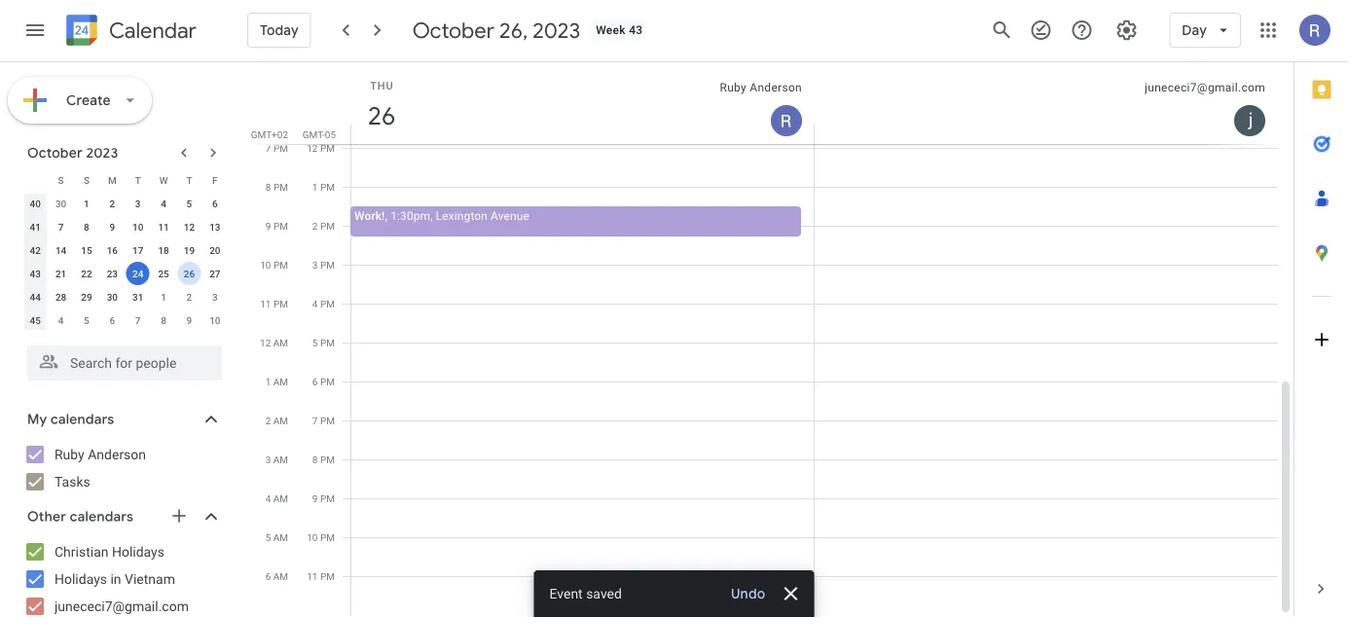 Task type: locate. For each thing, give the bounding box(es) containing it.
3 am from the top
[[273, 415, 288, 426]]

8
[[266, 181, 271, 193], [84, 221, 89, 233], [161, 314, 166, 326], [312, 454, 318, 465]]

1 horizontal spatial ruby
[[720, 81, 747, 94]]

26 inside 26 "column header"
[[366, 100, 394, 132]]

calendars inside dropdown button
[[70, 508, 133, 526]]

12 up 19
[[184, 221, 195, 233]]

25
[[158, 268, 169, 279]]

42
[[30, 244, 41, 256]]

3 up 4 am
[[265, 454, 271, 465]]

4 down "28" element
[[58, 314, 64, 326]]

1 horizontal spatial s
[[84, 174, 89, 186]]

0 vertical spatial anderson
[[750, 81, 802, 94]]

1 horizontal spatial 26
[[366, 100, 394, 132]]

row containing 41
[[22, 215, 228, 238]]

9 pm right 4 am
[[312, 493, 335, 504]]

5
[[186, 198, 192, 209], [84, 314, 89, 326], [312, 337, 318, 348], [265, 531, 271, 543]]

2 am
[[265, 415, 288, 426]]

1 s from the left
[[58, 174, 64, 186]]

november 7 element
[[126, 309, 150, 332]]

1 up november 8 element
[[161, 291, 166, 303]]

8 up 15 element
[[84, 221, 89, 233]]

40
[[30, 198, 41, 209]]

junececi7@gmail.com down 'in'
[[55, 598, 189, 614]]

0 vertical spatial 30
[[55, 198, 66, 209]]

am for 2 am
[[273, 415, 288, 426]]

2 vertical spatial 11
[[307, 570, 318, 582]]

october up september 30 element
[[27, 144, 83, 162]]

11
[[158, 221, 169, 233], [260, 298, 271, 310], [307, 570, 318, 582]]

1 horizontal spatial 7 pm
[[312, 415, 335, 426]]

11 pm right 6 am at the left of the page
[[307, 570, 335, 582]]

30 element
[[101, 285, 124, 309]]

5 for 5 pm
[[312, 337, 318, 348]]

13 element
[[203, 215, 227, 238]]

0 horizontal spatial 9 pm
[[266, 220, 288, 232]]

10 up 17
[[132, 221, 143, 233]]

calendar heading
[[105, 17, 196, 44]]

anderson
[[750, 81, 802, 94], [88, 446, 146, 462]]

26
[[366, 100, 394, 132], [184, 268, 195, 279]]

5 up 12 element at the top left of the page
[[186, 198, 192, 209]]

1 cell from the left
[[350, 0, 815, 616]]

pm down 1 pm
[[320, 220, 335, 232]]

8 pm right 3 am at bottom
[[312, 454, 335, 465]]

1 horizontal spatial 12
[[260, 337, 271, 348]]

0 horizontal spatial october
[[27, 144, 83, 162]]

cell containing work!
[[350, 0, 815, 616]]

october left 26,
[[412, 17, 494, 44]]

pm down 2 pm
[[320, 259, 335, 271]]

2 horizontal spatial 12
[[307, 142, 318, 154]]

row
[[343, 0, 1278, 616], [22, 168, 228, 192], [22, 192, 228, 215], [22, 215, 228, 238], [22, 238, 228, 262], [22, 262, 228, 285], [22, 285, 228, 309], [22, 309, 228, 332]]

2
[[109, 198, 115, 209], [312, 220, 318, 232], [186, 291, 192, 303], [265, 415, 271, 426]]

ruby anderson
[[720, 81, 802, 94], [55, 446, 146, 462]]

12 am
[[260, 337, 288, 348]]

october 26, 2023
[[412, 17, 580, 44]]

1 vertical spatial 26
[[184, 268, 195, 279]]

junececi7@gmail.com down day popup button
[[1145, 81, 1265, 94]]

holidays in vietnam
[[55, 571, 175, 587]]

6 for 6 am
[[265, 570, 271, 582]]

0 vertical spatial 12
[[307, 142, 318, 154]]

1 horizontal spatial 30
[[107, 291, 118, 303]]

lexington
[[436, 209, 488, 222]]

1 horizontal spatial 11
[[260, 298, 271, 310]]

1 horizontal spatial october
[[412, 17, 494, 44]]

calendars
[[51, 411, 114, 428], [70, 508, 133, 526]]

0 horizontal spatial ruby
[[55, 446, 84, 462]]

0 vertical spatial holidays
[[112, 544, 164, 560]]

12 down gmt- at the top left of page
[[307, 142, 318, 154]]

t
[[135, 174, 141, 186], [186, 174, 192, 186]]

0 vertical spatial 11
[[158, 221, 169, 233]]

1 down 12 pm
[[312, 181, 318, 193]]

anderson inside 26 "column header"
[[750, 81, 802, 94]]

am up 6 am at the left of the page
[[273, 531, 288, 543]]

1 vertical spatial october
[[27, 144, 83, 162]]

ruby anderson inside my calendars list
[[55, 446, 146, 462]]

am down the 5 am
[[273, 570, 288, 582]]

september 30 element
[[49, 192, 73, 215]]

43
[[629, 23, 643, 37], [30, 268, 41, 279]]

7 am from the top
[[273, 570, 288, 582]]

1 horizontal spatial 10 pm
[[307, 531, 335, 543]]

6
[[212, 198, 218, 209], [109, 314, 115, 326], [312, 376, 318, 387], [265, 570, 271, 582]]

1 vertical spatial holidays
[[55, 571, 107, 587]]

30 right 40
[[55, 198, 66, 209]]

2 down m
[[109, 198, 115, 209]]

5 for november 5 "element"
[[84, 314, 89, 326]]

1 horizontal spatial anderson
[[750, 81, 802, 94]]

1 vertical spatial 10 pm
[[307, 531, 335, 543]]

26 down thu
[[366, 100, 394, 132]]

0 horizontal spatial 26
[[184, 268, 195, 279]]

0 vertical spatial 2023
[[533, 17, 580, 44]]

2 horizontal spatial 11
[[307, 570, 318, 582]]

column header
[[22, 168, 48, 192]]

7 pm down "gmt+02"
[[266, 142, 288, 154]]

6 pm
[[312, 376, 335, 387]]

1 vertical spatial calendars
[[70, 508, 133, 526]]

11 pm
[[260, 298, 288, 310], [307, 570, 335, 582]]

43 down 42
[[30, 268, 41, 279]]

5 inside "element"
[[84, 314, 89, 326]]

0 vertical spatial ruby
[[720, 81, 747, 94]]

27
[[209, 268, 220, 279]]

1 horizontal spatial 2023
[[533, 17, 580, 44]]

30
[[55, 198, 66, 209], [107, 291, 118, 303]]

4 up 5 pm
[[312, 298, 318, 310]]

row group containing 40
[[22, 192, 228, 332]]

4 am from the top
[[273, 454, 288, 465]]

4
[[161, 198, 166, 209], [312, 298, 318, 310], [58, 314, 64, 326], [265, 493, 271, 504]]

1 horizontal spatial 8 pm
[[312, 454, 335, 465]]

24
[[132, 268, 143, 279]]

19 element
[[178, 238, 201, 262]]

1 horizontal spatial 11 pm
[[307, 570, 335, 582]]

s up september 30 element
[[58, 174, 64, 186]]

4 up 11 element
[[161, 198, 166, 209]]

calendars for my calendars
[[51, 411, 114, 428]]

am down 3 am at bottom
[[273, 493, 288, 504]]

t right w
[[186, 174, 192, 186]]

2023
[[533, 17, 580, 44], [86, 144, 118, 162]]

work! , 1:30pm , lexington avenue
[[354, 209, 529, 222]]

0 horizontal spatial 30
[[55, 198, 66, 209]]

0 horizontal spatial 11 pm
[[260, 298, 288, 310]]

10 pm
[[260, 259, 288, 271], [307, 531, 335, 543]]

1 horizontal spatial t
[[186, 174, 192, 186]]

6 inside november 6 element
[[109, 314, 115, 326]]

november 5 element
[[75, 309, 98, 332]]

,
[[385, 209, 388, 222], [430, 209, 433, 222]]

calendars right my
[[51, 411, 114, 428]]

my
[[27, 411, 47, 428]]

calendars up christian holidays
[[70, 508, 133, 526]]

30 down 23
[[107, 291, 118, 303]]

am for 5 am
[[273, 531, 288, 543]]

1 vertical spatial 12
[[184, 221, 195, 233]]

row containing 40
[[22, 192, 228, 215]]

6 down 30 element on the left
[[109, 314, 115, 326]]

12
[[307, 142, 318, 154], [184, 221, 195, 233], [260, 337, 271, 348]]

2 down 26 cell
[[186, 291, 192, 303]]

other calendars
[[27, 508, 133, 526]]

, left lexington
[[430, 209, 433, 222]]

0 horizontal spatial anderson
[[88, 446, 146, 462]]

7 pm
[[266, 142, 288, 154], [312, 415, 335, 426]]

pm right the 5 am
[[320, 531, 335, 543]]

am down 1 am
[[273, 415, 288, 426]]

2023 right 26,
[[533, 17, 580, 44]]

0 horizontal spatial 2023
[[86, 144, 118, 162]]

9 down 'november 2' element
[[186, 314, 192, 326]]

1 right september 30 element
[[84, 198, 89, 209]]

gmt+02
[[251, 128, 288, 140]]

0 vertical spatial october
[[412, 17, 494, 44]]

today
[[260, 21, 299, 39]]

1 vertical spatial ruby
[[55, 446, 84, 462]]

thu 26
[[366, 79, 394, 132]]

8 pm left 1 pm
[[266, 181, 288, 193]]

0 horizontal spatial junececi7@gmail.com
[[55, 598, 189, 614]]

0 horizontal spatial s
[[58, 174, 64, 186]]

0 vertical spatial junececi7@gmail.com
[[1145, 81, 1265, 94]]

1 horizontal spatial 9 pm
[[312, 493, 335, 504]]

12 up 1 am
[[260, 337, 271, 348]]

column header inside the october 2023 "grid"
[[22, 168, 48, 192]]

november 6 element
[[101, 309, 124, 332]]

9 pm left 2 pm
[[266, 220, 288, 232]]

None search field
[[0, 338, 241, 381]]

2 s from the left
[[84, 174, 89, 186]]

9 pm
[[266, 220, 288, 232], [312, 493, 335, 504]]

10 right 27 element
[[260, 259, 271, 271]]

anderson inside my calendars list
[[88, 446, 146, 462]]

18
[[158, 244, 169, 256]]

holidays down christian
[[55, 571, 107, 587]]

0 horizontal spatial 43
[[30, 268, 41, 279]]

row group
[[22, 192, 228, 332]]

s left m
[[84, 174, 89, 186]]

21 element
[[49, 262, 73, 285]]

row containing 45
[[22, 309, 228, 332]]

4 for 4 pm
[[312, 298, 318, 310]]

4 inside november 4 element
[[58, 314, 64, 326]]

1 vertical spatial 30
[[107, 291, 118, 303]]

1 vertical spatial 2023
[[86, 144, 118, 162]]

2 down 1 pm
[[312, 220, 318, 232]]

other calendars list
[[4, 536, 241, 617]]

2 , from the left
[[430, 209, 433, 222]]

26 down 19
[[184, 268, 195, 279]]

0 horizontal spatial 12
[[184, 221, 195, 233]]

16 element
[[101, 238, 124, 262]]

0 horizontal spatial 11
[[158, 221, 169, 233]]

t left w
[[135, 174, 141, 186]]

1 horizontal spatial ruby anderson
[[720, 81, 802, 94]]

12 for 12 am
[[260, 337, 271, 348]]

10 pm left 3 pm
[[260, 259, 288, 271]]

3
[[135, 198, 141, 209], [312, 259, 318, 271], [212, 291, 218, 303], [265, 454, 271, 465]]

october for october 2023
[[27, 144, 83, 162]]

3 for 3 pm
[[312, 259, 318, 271]]

calendar
[[109, 17, 196, 44]]

0 horizontal spatial holidays
[[55, 571, 107, 587]]

, left 1:30pm
[[385, 209, 388, 222]]

4 down 3 am at bottom
[[265, 493, 271, 504]]

1
[[312, 181, 318, 193], [84, 198, 89, 209], [161, 291, 166, 303], [265, 376, 271, 387]]

1 vertical spatial 43
[[30, 268, 41, 279]]

pm down 4 pm
[[320, 337, 335, 348]]

1 vertical spatial 11
[[260, 298, 271, 310]]

6 down the 5 am
[[265, 570, 271, 582]]

10 pm right the 5 am
[[307, 531, 335, 543]]

0 vertical spatial 43
[[629, 23, 643, 37]]

2 vertical spatial 12
[[260, 337, 271, 348]]

3 am
[[265, 454, 288, 465]]

2 for 'november 2' element
[[186, 291, 192, 303]]

7
[[266, 142, 271, 154], [58, 221, 64, 233], [135, 314, 141, 326], [312, 415, 318, 426]]

5 am from the top
[[273, 493, 288, 504]]

junececi7@gmail.com inside junececi7@gmail.com column header
[[1145, 81, 1265, 94]]

create
[[66, 91, 111, 109]]

5 up 6 am at the left of the page
[[265, 531, 271, 543]]

1 horizontal spatial junececi7@gmail.com
[[1145, 81, 1265, 94]]

7 pm down 6 pm
[[312, 415, 335, 426]]

0 vertical spatial 26
[[366, 100, 394, 132]]

0 vertical spatial 7 pm
[[266, 142, 288, 154]]

3 inside november 3 element
[[212, 291, 218, 303]]

27 element
[[203, 262, 227, 285]]

pm left 3 pm
[[273, 259, 288, 271]]

0 horizontal spatial ,
[[385, 209, 388, 222]]

thu
[[370, 79, 394, 91]]

am for 4 am
[[273, 493, 288, 504]]

am up 2 am
[[273, 376, 288, 387]]

43 right week
[[629, 23, 643, 37]]

ruby
[[720, 81, 747, 94], [55, 446, 84, 462]]

day button
[[1169, 7, 1241, 54]]

pm down "gmt+02"
[[273, 142, 288, 154]]

0 vertical spatial ruby anderson
[[720, 81, 802, 94]]

holidays up vietnam
[[112, 544, 164, 560]]

2 pm
[[312, 220, 335, 232]]

12 element
[[178, 215, 201, 238]]

calendars inside dropdown button
[[51, 411, 114, 428]]

my calendars button
[[4, 404, 241, 435]]

1 vertical spatial ruby anderson
[[55, 446, 146, 462]]

0 horizontal spatial 7 pm
[[266, 142, 288, 154]]

0 horizontal spatial 8 pm
[[266, 181, 288, 193]]

3 down 2 pm
[[312, 259, 318, 271]]

6 right 1 am
[[312, 376, 318, 387]]

8 pm
[[266, 181, 288, 193], [312, 454, 335, 465]]

3 down 27 element
[[212, 291, 218, 303]]

0 vertical spatial 11 pm
[[260, 298, 288, 310]]

11 up '18'
[[158, 221, 169, 233]]

11 element
[[152, 215, 175, 238]]

5 down 4 pm
[[312, 337, 318, 348]]

1 vertical spatial junececi7@gmail.com
[[55, 598, 189, 614]]

44
[[30, 291, 41, 303]]

ruby inside 26 "column header"
[[720, 81, 747, 94]]

11 up 12 am
[[260, 298, 271, 310]]

am up 4 am
[[273, 454, 288, 465]]

2023 up m
[[86, 144, 118, 162]]

tab list
[[1295, 62, 1348, 562]]

october
[[412, 17, 494, 44], [27, 144, 83, 162]]

12 inside row
[[184, 221, 195, 233]]

11 pm up 12 am
[[260, 298, 288, 310]]

main drawer image
[[23, 18, 47, 42]]

0 vertical spatial 10 pm
[[260, 259, 288, 271]]

12 for 12 pm
[[307, 142, 318, 154]]

0 horizontal spatial ruby anderson
[[55, 446, 146, 462]]

21
[[55, 268, 66, 279]]

pm right 6 am at the left of the page
[[320, 570, 335, 582]]

0 horizontal spatial t
[[135, 174, 141, 186]]

1 am from the top
[[273, 337, 288, 348]]

9
[[266, 220, 271, 232], [109, 221, 115, 233], [186, 314, 192, 326], [312, 493, 318, 504]]

1 horizontal spatial 43
[[629, 23, 643, 37]]

junececi7@gmail.com inside other calendars list
[[55, 598, 189, 614]]

1 horizontal spatial ,
[[430, 209, 433, 222]]

11 inside 11 element
[[158, 221, 169, 233]]

1 vertical spatial anderson
[[88, 446, 146, 462]]

october 2023
[[27, 144, 118, 162]]

10
[[132, 221, 143, 233], [260, 259, 271, 271], [209, 314, 220, 326], [307, 531, 318, 543]]

pm
[[273, 142, 288, 154], [320, 142, 335, 154], [273, 181, 288, 193], [320, 181, 335, 193], [273, 220, 288, 232], [320, 220, 335, 232], [273, 259, 288, 271], [320, 259, 335, 271], [273, 298, 288, 310], [320, 298, 335, 310], [320, 337, 335, 348], [320, 376, 335, 387], [320, 415, 335, 426], [320, 454, 335, 465], [320, 493, 335, 504], [320, 531, 335, 543], [320, 570, 335, 582]]

0 vertical spatial calendars
[[51, 411, 114, 428]]

november 2 element
[[178, 285, 201, 309]]

41
[[30, 221, 41, 233]]

november 3 element
[[203, 285, 227, 309]]

am up 1 am
[[273, 337, 288, 348]]

6 am from the top
[[273, 531, 288, 543]]

5 down the '29' element
[[84, 314, 89, 326]]

11 right 6 am at the left of the page
[[307, 570, 318, 582]]

junececi7@gmail.com
[[1145, 81, 1265, 94], [55, 598, 189, 614]]

2 am from the top
[[273, 376, 288, 387]]

am for 12 am
[[273, 337, 288, 348]]

pm left 1 pm
[[273, 181, 288, 193]]

am
[[273, 337, 288, 348], [273, 376, 288, 387], [273, 415, 288, 426], [273, 454, 288, 465], [273, 493, 288, 504], [273, 531, 288, 543], [273, 570, 288, 582]]

24 cell
[[125, 262, 151, 285]]

1 down 12 am
[[265, 376, 271, 387]]

week 43
[[596, 23, 643, 37]]

cell
[[350, 0, 815, 616], [815, 0, 1278, 616]]

holidays
[[112, 544, 164, 560], [55, 571, 107, 587]]



Task type: vqa. For each thing, say whether or not it's contained in the screenshot.


Task type: describe. For each thing, give the bounding box(es) containing it.
26 inside 26 element
[[184, 268, 195, 279]]

17 element
[[126, 238, 150, 262]]

pm up 12 am
[[273, 298, 288, 310]]

row containing 43
[[22, 262, 228, 285]]

3 for 3 am
[[265, 454, 271, 465]]

15
[[81, 244, 92, 256]]

pm up 5 pm
[[320, 298, 335, 310]]

1 for 1 pm
[[312, 181, 318, 193]]

calendars for other calendars
[[70, 508, 133, 526]]

22 element
[[75, 262, 98, 285]]

my calendars list
[[4, 439, 241, 497]]

7 down "gmt+02"
[[266, 142, 271, 154]]

1 pm
[[312, 181, 335, 193]]

23 element
[[101, 262, 124, 285]]

vietnam
[[125, 571, 175, 587]]

26,
[[499, 17, 528, 44]]

30 for 30 element on the left
[[107, 291, 118, 303]]

row containing s
[[22, 168, 228, 192]]

5 pm
[[312, 337, 335, 348]]

1 vertical spatial 9 pm
[[312, 493, 335, 504]]

4 pm
[[312, 298, 335, 310]]

29
[[81, 291, 92, 303]]

add other calendars image
[[169, 506, 189, 526]]

row group inside the october 2023 "grid"
[[22, 192, 228, 332]]

30 for september 30 element
[[55, 198, 66, 209]]

calendar element
[[62, 11, 196, 54]]

1 horizontal spatial holidays
[[112, 544, 164, 560]]

3 up 10 element
[[135, 198, 141, 209]]

0 vertical spatial 9 pm
[[266, 220, 288, 232]]

16
[[107, 244, 118, 256]]

pm right 3 am at bottom
[[320, 454, 335, 465]]

14 element
[[49, 238, 73, 262]]

13
[[209, 221, 220, 233]]

1 vertical spatial 8 pm
[[312, 454, 335, 465]]

9 right 4 am
[[312, 493, 318, 504]]

1 vertical spatial 7 pm
[[312, 415, 335, 426]]

20 element
[[203, 238, 227, 262]]

w
[[159, 174, 168, 186]]

saved
[[586, 585, 622, 602]]

avenue
[[491, 209, 529, 222]]

other
[[27, 508, 66, 526]]

31 element
[[126, 285, 150, 309]]

23
[[107, 268, 118, 279]]

today button
[[247, 7, 311, 54]]

1 am
[[265, 376, 288, 387]]

row containing 44
[[22, 285, 228, 309]]

november 8 element
[[152, 309, 175, 332]]

junececi7@gmail.com column header
[[814, 62, 1278, 144]]

my calendars
[[27, 411, 114, 428]]

6 for november 6 element
[[109, 314, 115, 326]]

0 horizontal spatial 10 pm
[[260, 259, 288, 271]]

november 1 element
[[152, 285, 175, 309]]

14
[[55, 244, 66, 256]]

create button
[[8, 77, 152, 124]]

november 4 element
[[49, 309, 73, 332]]

20
[[209, 244, 220, 256]]

26 grid
[[249, 0, 1294, 616]]

05
[[325, 128, 336, 140]]

10 down november 3 element
[[209, 314, 220, 326]]

8 down november 1 element
[[161, 314, 166, 326]]

5 for 5 am
[[265, 531, 271, 543]]

4 for 4 am
[[265, 493, 271, 504]]

26 cell
[[176, 262, 202, 285]]

9 up 16 element
[[109, 221, 115, 233]]

pm left 2 pm
[[273, 220, 288, 232]]

2 for 2 am
[[265, 415, 271, 426]]

row containing 42
[[22, 238, 228, 262]]

26 element
[[178, 262, 201, 285]]

6 for 6 pm
[[312, 376, 318, 387]]

0 vertical spatial 8 pm
[[266, 181, 288, 193]]

29 element
[[75, 285, 98, 309]]

other calendars button
[[4, 501, 241, 532]]

pm up 2 pm
[[320, 181, 335, 193]]

3 pm
[[312, 259, 335, 271]]

17
[[132, 244, 143, 256]]

2 for 2 pm
[[312, 220, 318, 232]]

7 right 2 am
[[312, 415, 318, 426]]

1 t from the left
[[135, 174, 141, 186]]

christian holidays
[[55, 544, 164, 560]]

1 , from the left
[[385, 209, 388, 222]]

31
[[132, 291, 143, 303]]

28
[[55, 291, 66, 303]]

10 right the 5 am
[[307, 531, 318, 543]]

7 down 31 'element'
[[135, 314, 141, 326]]

am for 6 am
[[273, 570, 288, 582]]

week
[[596, 23, 626, 37]]

undo button
[[723, 584, 773, 603]]

26 column header
[[350, 62, 815, 144]]

2 cell from the left
[[815, 0, 1278, 616]]

in
[[110, 571, 121, 587]]

christian
[[55, 544, 109, 560]]

gmt-
[[302, 128, 325, 140]]

pm down 6 pm
[[320, 415, 335, 426]]

event
[[549, 585, 583, 602]]

1 for 1 am
[[265, 376, 271, 387]]

day
[[1182, 21, 1207, 39]]

12 for 12
[[184, 221, 195, 233]]

am for 3 am
[[273, 454, 288, 465]]

Search for people text field
[[39, 346, 210, 381]]

8 down "gmt+02"
[[266, 181, 271, 193]]

4 am
[[265, 493, 288, 504]]

gmt-05
[[302, 128, 336, 140]]

6 am
[[265, 570, 288, 582]]

19
[[184, 244, 195, 256]]

15 element
[[75, 238, 98, 262]]

undo
[[731, 585, 766, 602]]

4 for november 4 element on the left of the page
[[58, 314, 64, 326]]

8 right 3 am at bottom
[[312, 454, 318, 465]]

october 2023 grid
[[18, 168, 228, 332]]

22
[[81, 268, 92, 279]]

1 vertical spatial 11 pm
[[307, 570, 335, 582]]

12 pm
[[307, 142, 335, 154]]

3 for november 3 element
[[212, 291, 218, 303]]

work!
[[354, 209, 385, 222]]

november 10 element
[[203, 309, 227, 332]]

18 element
[[152, 238, 175, 262]]

thursday, october 26 element
[[359, 93, 404, 138]]

43 inside row
[[30, 268, 41, 279]]

45
[[30, 314, 41, 326]]

7 down september 30 element
[[58, 221, 64, 233]]

row containing work!
[[343, 0, 1278, 616]]

pm down 5 pm
[[320, 376, 335, 387]]

tasks
[[55, 474, 90, 490]]

pm right 4 am
[[320, 493, 335, 504]]

pm down 05
[[320, 142, 335, 154]]

m
[[108, 174, 116, 186]]

2 t from the left
[[186, 174, 192, 186]]

28 element
[[49, 285, 73, 309]]

1 for november 1 element
[[161, 291, 166, 303]]

event saved
[[549, 585, 622, 602]]

ruby inside my calendars list
[[55, 446, 84, 462]]

25 element
[[152, 262, 175, 285]]

5 am
[[265, 531, 288, 543]]

24, today element
[[126, 262, 150, 285]]

ruby anderson inside 26 "column header"
[[720, 81, 802, 94]]

october for october 26, 2023
[[412, 17, 494, 44]]

1:30pm
[[391, 209, 430, 222]]

6 up the 13 element
[[212, 198, 218, 209]]

settings menu image
[[1115, 18, 1138, 42]]

f
[[212, 174, 218, 186]]

10 element
[[126, 215, 150, 238]]

9 right the 13 element
[[266, 220, 271, 232]]

am for 1 am
[[273, 376, 288, 387]]

november 9 element
[[178, 309, 201, 332]]



